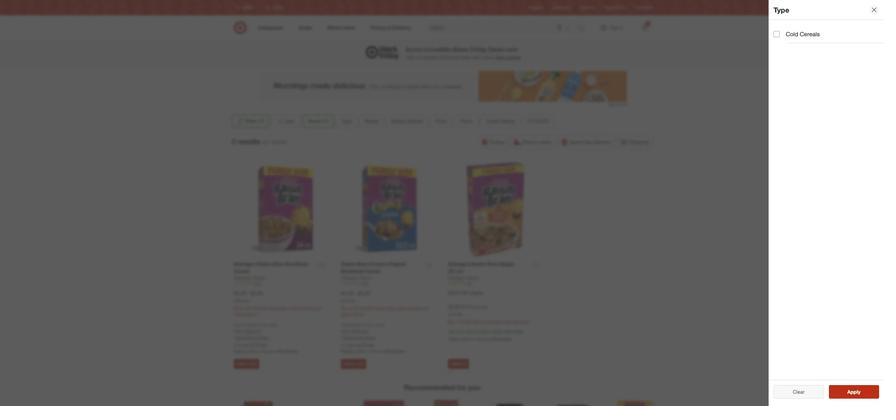 Task type: describe. For each thing, give the bounding box(es) containing it.
registry link
[[529, 5, 543, 10]]

filter (1) button
[[232, 115, 269, 128]]

fpo/apo
[[528, 118, 549, 124]]

- for raisin bran crunch original breakfast cereal
[[354, 291, 356, 297]]

find
[[635, 5, 642, 10]]

What can we help you find? suggestions appear below search field
[[426, 21, 580, 34]]

bran for kellogg's raisin bran maple - 22.1oz the kellogg's raisin bran "link"
[[480, 275, 489, 281]]

dietary needs button
[[386, 115, 428, 128]]

brand
[[365, 118, 378, 124]]

snap ebt eligible
[[448, 291, 484, 296]]

shop in store
[[522, 139, 552, 145]]

deliver it
[[451, 362, 466, 367]]

only ships with $35 orders free shipping * * exclusions apply. in stock at  pinole ready within 2 hours with pickup for breakfast
[[341, 323, 405, 354]]

cold
[[786, 30, 798, 38]]

pickup for kellogg's raisin bran breakfast cereal
[[285, 349, 298, 354]]

ebt
[[461, 291, 469, 296]]

59 link
[[448, 281, 543, 287]]

kellogg's for kellogg's raisin bran breakfast cereal
[[234, 275, 252, 281]]

order for raisin bran crunch original breakfast cereal
[[395, 306, 405, 311]]

target
[[605, 5, 615, 10]]

kellogg's raisin bran link for kellogg's raisin bran maple - 22.1oz
[[448, 275, 489, 281]]

weekly ad link
[[553, 5, 570, 10]]

sort button
[[271, 115, 300, 128]]

friday
[[470, 46, 487, 53]]

exclusions apply. link for breakfast
[[343, 335, 376, 341]]

1 as from the left
[[460, 329, 464, 334]]

kellogg's raisin bran maple - 22.1oz link
[[448, 261, 529, 275]]

(1) for deals (1)
[[323, 118, 328, 124]]

incredible
[[424, 46, 451, 53]]

on inside score incredible black friday deals now save on top gifts & find new deals each week. start saving
[[417, 55, 421, 60]]

1 vertical spatial deals
[[308, 118, 321, 124]]

shop in store button
[[511, 135, 556, 149]]

fpo/apo button
[[522, 115, 554, 128]]

redcard
[[580, 5, 595, 10]]

guest rating button
[[481, 115, 520, 128]]

&
[[440, 55, 442, 60]]

guest
[[486, 118, 499, 124]]

services for kellogg's raisin bran breakfast cereal
[[299, 306, 315, 311]]

22.1oz
[[448, 268, 463, 275]]

buy for cereal
[[234, 306, 241, 311]]

breakfast inside kellogg's raisin bran breakfast cereal
[[285, 261, 308, 268]]

price button
[[430, 115, 452, 128]]

same- inside $5.29 ( $0.24 /ounce ) at pinole buy 2 for $9 with same-day order services
[[482, 319, 494, 325]]

snap
[[448, 291, 460, 296]]

needs
[[408, 118, 423, 124]]

clear
[[793, 389, 805, 396]]

items for breakfast
[[354, 312, 364, 317]]

59
[[467, 282, 471, 286]]

kellogg's raisin bran for kellogg's raisin bran breakfast cereal
[[234, 275, 275, 281]]

new
[[452, 55, 460, 60]]

start
[[496, 55, 506, 60]]

find stores link
[[635, 5, 654, 10]]

top
[[423, 55, 429, 60]]

on for kellogg's raisin bran breakfast cereal
[[317, 306, 321, 311]]

exclusions apply. link for cereal
[[235, 335, 269, 341]]

original
[[388, 261, 406, 268]]

2 as from the left
[[476, 329, 481, 334]]

3 results for "raisins"
[[232, 137, 288, 146]]

recommended for you
[[404, 384, 480, 392]]

find
[[444, 55, 451, 60]]

$5.29 ( $0.24 /ounce ) at pinole buy 2 for $9 with same-day order services
[[448, 304, 530, 325]]

select for cereal
[[234, 312, 245, 317]]

kellogg's raisin bran breakfast cereal link
[[234, 261, 315, 275]]

hours for kellogg's raisin bran breakfast cereal
[[264, 349, 274, 354]]

1 link
[[638, 21, 651, 34]]

$9 for cereal
[[253, 306, 257, 311]]

same
[[570, 139, 582, 145]]

shipping button
[[618, 135, 653, 149]]

store
[[541, 139, 552, 145]]

results
[[238, 137, 260, 146]]

raisin for kellogg's raisin bran maple - 22.1oz the kellogg's raisin bran "link"
[[467, 275, 479, 281]]

pinole inside $5.29 ( $0.24 /ounce ) at pinole buy 2 for $9 with same-day order services
[[452, 312, 462, 317]]

gifts
[[430, 55, 439, 60]]

only for raisin bran crunch original breakfast cereal
[[341, 323, 349, 328]]

buy inside $5.29 ( $0.24 /ounce ) at pinole buy 2 for $9 with same-day order services
[[448, 319, 456, 325]]

kellogg's raisin bran link for kellogg's raisin bran breakfast cereal
[[234, 275, 275, 281]]

ad
[[566, 5, 570, 10]]

apply. for breakfast
[[364, 335, 376, 341]]

filter
[[245, 118, 257, 124]]

/ounce
[[473, 305, 486, 310]]

ready for kellogg's raisin bran breakfast cereal
[[234, 349, 246, 354]]

add to cart for breakfast
[[344, 362, 364, 367]]

guest rating
[[486, 118, 515, 124]]

day inside $5.29 ( $0.24 /ounce ) at pinole buy 2 for $9 with same-day order services
[[494, 319, 501, 325]]

get
[[448, 329, 455, 334]]

deals inside score incredible black friday deals now save on top gifts & find new deals each week. start saving
[[489, 46, 504, 53]]

weekly
[[553, 5, 565, 10]]

apply. for cereal
[[257, 335, 269, 341]]

stores
[[643, 5, 654, 10]]

(
[[461, 305, 463, 310]]

ships for cereal
[[242, 323, 251, 328]]

raisin for kellogg's raisin bran breakfast cereal link
[[257, 261, 272, 268]]

kellogg's for raisin bran crunch original breakfast cereal
[[341, 275, 359, 281]]

$35 for cereal
[[260, 323, 266, 328]]

black
[[453, 46, 468, 53]]

$5.29 inside $5.29 ( $0.24 /ounce ) at pinole buy 2 for $9 with same-day order services
[[448, 304, 460, 310]]

)
[[486, 305, 488, 310]]

orders for cereal
[[267, 323, 278, 328]]

within inside get it as soon as 6pm today with shipt ready within 2 hours with pickup
[[462, 337, 473, 342]]

deliver
[[451, 362, 463, 367]]

$4.29 - $5.29 at pinole buy 2 for $9 with same-day order services on select items for bran
[[234, 291, 321, 317]]

filter (1)
[[245, 118, 264, 124]]

you
[[468, 384, 480, 392]]

raisin for the kellogg's raisin bran "link" corresponding to kellogg's raisin bran breakfast cereal
[[253, 275, 264, 281]]

score
[[406, 46, 422, 53]]

day
[[584, 139, 592, 145]]

bran for raisin bran crunch original breakfast cereal's the kellogg's raisin bran "link"
[[373, 275, 382, 281]]

kellogg's raisin bran maple - 22.1oz
[[448, 261, 517, 275]]

hours for raisin bran crunch original breakfast cereal
[[371, 349, 381, 354]]

kellogg's raisin bran breakfast cereal
[[234, 261, 308, 275]]

$4.29 for raisin bran crunch original breakfast cereal
[[341, 291, 353, 297]]

for inside 3 results for "raisins"
[[263, 139, 269, 145]]

exclusions for breakfast
[[343, 335, 363, 341]]

1283
[[360, 282, 368, 286]]

kellogg's raisin bran for raisin bran crunch original breakfast cereal
[[341, 275, 382, 281]]

deals
[[461, 55, 472, 60]]

kellogg's raisin bran link for raisin bran crunch original breakfast cereal
[[341, 275, 382, 281]]

week.
[[483, 55, 495, 60]]

$0.24
[[463, 305, 473, 310]]

sponsored
[[609, 102, 627, 107]]

brand button
[[360, 115, 383, 128]]

add to cart button for breakfast
[[341, 360, 366, 369]]

shipt
[[513, 329, 523, 334]]

flavor
[[460, 118, 473, 124]]

add to cart button for cereal
[[234, 360, 259, 369]]

apply button
[[829, 386, 879, 399]]

order for kellogg's raisin bran breakfast cereal
[[288, 306, 298, 311]]



Task type: locate. For each thing, give the bounding box(es) containing it.
deals right sort
[[308, 118, 321, 124]]

cart
[[249, 362, 256, 367], [356, 362, 364, 367]]

$4.29
[[234, 291, 246, 297], [341, 291, 353, 297]]

bran down "raisin bran crunch original breakfast cereal"
[[373, 275, 382, 281]]

redcard link
[[580, 5, 595, 10]]

1 only ships with $35 orders free shipping * * exclusions apply. in stock at  pinole ready within 2 hours with pickup from the left
[[234, 323, 298, 354]]

ready inside get it as soon as 6pm today with shipt ready within 2 hours with pickup
[[448, 337, 460, 342]]

bran left maple
[[487, 261, 498, 268]]

shipping
[[244, 329, 260, 334], [351, 329, 367, 334]]

search
[[575, 25, 590, 31]]

with inside $5.29 ( $0.24 /ounce ) at pinole buy 2 for $9 with same-day order services
[[472, 319, 480, 325]]

sort
[[285, 118, 295, 124]]

0 horizontal spatial services
[[299, 306, 315, 311]]

kellogg's inside kellogg's raisin bran breakfast cereal
[[234, 261, 256, 268]]

add to cart for cereal
[[237, 362, 256, 367]]

$4.29 - $5.29 at pinole buy 2 for $9 with same-day order services on select items down 1283 "link"
[[341, 291, 429, 317]]

1 horizontal spatial $35
[[367, 323, 373, 328]]

$9 down 1283
[[360, 306, 364, 311]]

1 vertical spatial breakfast
[[341, 268, 364, 275]]

1 add to cart button from the left
[[234, 360, 259, 369]]

1 ships from the left
[[242, 323, 251, 328]]

shop
[[522, 139, 534, 145]]

1 shipping from the left
[[244, 329, 260, 334]]

0 vertical spatial it
[[456, 329, 459, 334]]

same- up 6pm
[[482, 319, 494, 325]]

2 (1) from the left
[[323, 118, 328, 124]]

1 select from the left
[[234, 312, 245, 317]]

breakfast up 1345 link
[[285, 261, 308, 268]]

deals (1)
[[308, 118, 328, 124]]

free for cereal
[[234, 329, 242, 334]]

2 only ships with $35 orders free shipping * * exclusions apply. in stock at  pinole ready within 2 hours with pickup from the left
[[341, 323, 405, 354]]

3 kellogg's raisin bran link from the left
[[448, 275, 489, 281]]

same day delivery
[[570, 139, 611, 145]]

0 horizontal spatial $4.29
[[234, 291, 246, 297]]

2 stock from the left
[[346, 343, 356, 348]]

1 free from the left
[[234, 329, 242, 334]]

(1)
[[258, 118, 264, 124], [323, 118, 328, 124]]

pickup
[[490, 139, 505, 145]]

1 orders from the left
[[267, 323, 278, 328]]

1 horizontal spatial it
[[464, 362, 466, 367]]

0 horizontal spatial day
[[280, 306, 287, 311]]

2 add to cart button from the left
[[341, 360, 366, 369]]

0 horizontal spatial shipping
[[244, 329, 260, 334]]

(1) left type button
[[323, 118, 328, 124]]

2 horizontal spatial hours
[[478, 337, 489, 342]]

day for kellogg's raisin bran breakfast cereal
[[280, 306, 287, 311]]

order inside $5.29 ( $0.24 /ounce ) at pinole buy 2 for $9 with same-day order services
[[502, 319, 512, 325]]

1 add to cart from the left
[[237, 362, 256, 367]]

$9 for breakfast
[[360, 306, 364, 311]]

1 horizontal spatial orders
[[374, 323, 385, 328]]

add for raisin bran crunch original breakfast cereal
[[344, 362, 351, 367]]

0 horizontal spatial add
[[237, 362, 244, 367]]

0 horizontal spatial (1)
[[258, 118, 264, 124]]

2 horizontal spatial on
[[424, 306, 429, 311]]

bran up 1345 link
[[273, 261, 284, 268]]

at
[[234, 299, 237, 303], [341, 299, 344, 303], [448, 312, 451, 317], [250, 343, 254, 348], [357, 343, 361, 348]]

$4.29 - $5.29 at pinole buy 2 for $9 with same-day order services on select items for crunch
[[341, 291, 429, 317]]

1 stock from the left
[[239, 343, 249, 348]]

$4.29 for kellogg's raisin bran breakfast cereal
[[234, 291, 246, 297]]

1 horizontal spatial on
[[417, 55, 421, 60]]

kellogg's raisin bran maple - 22.1oz image
[[448, 162, 543, 258], [448, 162, 543, 258]]

0 horizontal spatial orders
[[267, 323, 278, 328]]

2 add from the left
[[344, 362, 351, 367]]

0 horizontal spatial $9
[[253, 306, 257, 311]]

$5.29 left (
[[448, 304, 460, 310]]

1 horizontal spatial kellogg's raisin bran
[[341, 275, 382, 281]]

price
[[436, 118, 447, 124]]

1 kellogg's raisin bran link from the left
[[234, 275, 275, 281]]

cereal
[[234, 268, 249, 275], [365, 268, 380, 275]]

1345 link
[[234, 281, 329, 287]]

in
[[535, 139, 539, 145]]

(1) inside button
[[258, 118, 264, 124]]

same day delivery button
[[558, 135, 615, 149]]

*
[[260, 329, 262, 334], [367, 329, 369, 334], [234, 335, 235, 341], [341, 335, 343, 341]]

2 horizontal spatial pickup
[[499, 337, 512, 342]]

pickup for raisin bran crunch original breakfast cereal
[[392, 349, 405, 354]]

on
[[417, 55, 421, 60], [317, 306, 321, 311], [424, 306, 429, 311]]

target circle
[[605, 5, 625, 10]]

1 (1) from the left
[[258, 118, 264, 124]]

1 horizontal spatial ships
[[350, 323, 358, 328]]

2 to from the left
[[352, 362, 355, 367]]

1 horizontal spatial cart
[[356, 362, 364, 367]]

day up today on the right bottom
[[494, 319, 501, 325]]

2 horizontal spatial within
[[462, 337, 473, 342]]

rating
[[500, 118, 515, 124]]

same- for cereal
[[267, 306, 280, 311]]

0 horizontal spatial exclusions apply. link
[[235, 335, 269, 341]]

$9 inside $5.29 ( $0.24 /ounce ) at pinole buy 2 for $9 with same-day order services
[[467, 319, 471, 325]]

1 horizontal spatial shipping
[[351, 329, 367, 334]]

kellogg's raisin bran
[[234, 275, 275, 281], [341, 275, 382, 281], [448, 275, 489, 281]]

3 kellogg's raisin bran from the left
[[448, 275, 489, 281]]

1 horizontal spatial hours
[[371, 349, 381, 354]]

1 cart from the left
[[249, 362, 256, 367]]

2 add to cart from the left
[[344, 362, 364, 367]]

orders
[[267, 323, 278, 328], [374, 323, 385, 328]]

1 exclusions apply. link from the left
[[235, 335, 269, 341]]

0 horizontal spatial only
[[234, 323, 241, 328]]

0 horizontal spatial within
[[247, 349, 259, 354]]

it for get
[[456, 329, 459, 334]]

1 horizontal spatial add to cart
[[344, 362, 364, 367]]

1 horizontal spatial to
[[352, 362, 355, 367]]

kellogg's
[[234, 261, 256, 268], [448, 261, 470, 268], [234, 275, 252, 281], [341, 275, 359, 281], [448, 275, 466, 281]]

0 horizontal spatial ships
[[242, 323, 251, 328]]

raisin bran crunch original breakfast cereal image
[[341, 162, 436, 258], [341, 162, 436, 258]]

2 $35 from the left
[[367, 323, 373, 328]]

1 horizontal spatial $5.29
[[358, 291, 370, 297]]

kellogg's raisin bran link up 59
[[448, 275, 489, 281]]

-
[[515, 261, 517, 268], [247, 291, 249, 297], [354, 291, 356, 297]]

1 horizontal spatial add
[[344, 362, 351, 367]]

stock for breakfast
[[346, 343, 356, 348]]

add
[[237, 362, 244, 367], [344, 362, 351, 367]]

0 vertical spatial breakfast
[[285, 261, 308, 268]]

it inside button
[[464, 362, 466, 367]]

2 inside $5.29 ( $0.24 /ounce ) at pinole buy 2 for $9 with same-day order services
[[457, 319, 459, 325]]

ready
[[448, 337, 460, 342], [234, 349, 246, 354], [341, 349, 353, 354]]

in
[[234, 343, 237, 348], [341, 343, 345, 348]]

dietary
[[391, 118, 407, 124]]

hours
[[478, 337, 489, 342], [264, 349, 274, 354], [371, 349, 381, 354]]

1 vertical spatial type
[[342, 118, 352, 124]]

order up today on the right bottom
[[502, 319, 512, 325]]

2 horizontal spatial same-
[[482, 319, 494, 325]]

shipping for breakfast
[[351, 329, 367, 334]]

clear button
[[774, 386, 824, 399]]

3
[[232, 137, 236, 146]]

order down 1345 link
[[288, 306, 298, 311]]

organic thompson raisins - 12oz - good & gather™ image
[[547, 400, 597, 407], [547, 400, 597, 407]]

$5.29
[[251, 291, 263, 297], [358, 291, 370, 297], [448, 304, 460, 310]]

target circle link
[[605, 5, 625, 10]]

ships for breakfast
[[350, 323, 358, 328]]

breakfast up 1283
[[341, 268, 364, 275]]

hours inside get it as soon as 6pm today with shipt ready within 2 hours with pickup
[[478, 337, 489, 342]]

- inside kellogg's raisin bran maple - 22.1oz
[[515, 261, 517, 268]]

$4.29 - $5.29 at pinole buy 2 for $9 with same-day order services on select items
[[234, 291, 321, 317], [341, 291, 429, 317]]

at inside $5.29 ( $0.24 /ounce ) at pinole buy 2 for $9 with same-day order services
[[448, 312, 451, 317]]

raisin inside kellogg's raisin bran maple - 22.1oz
[[471, 261, 486, 268]]

1 items from the left
[[247, 312, 257, 317]]

(1) right filter
[[258, 118, 264, 124]]

1 to from the left
[[245, 362, 248, 367]]

day down 1345 link
[[280, 306, 287, 311]]

bran down kellogg's raisin bran breakfast cereal
[[266, 275, 275, 281]]

type button
[[336, 115, 357, 128]]

recommended
[[404, 384, 455, 392]]

exclusions apply. link
[[235, 335, 269, 341], [343, 335, 376, 341]]

shipping for cereal
[[244, 329, 260, 334]]

sun-maid california sun-dried raisins - .05oz / 12ct image
[[421, 400, 472, 407], [421, 400, 472, 407]]

2 horizontal spatial ready
[[448, 337, 460, 342]]

select for breakfast
[[341, 312, 353, 317]]

$9 down "1345"
[[253, 306, 257, 311]]

for inside $5.29 ( $0.24 /ounce ) at pinole buy 2 for $9 with same-day order services
[[460, 319, 466, 325]]

free
[[234, 329, 242, 334], [341, 329, 350, 334]]

breakfast inside "raisin bran crunch original breakfast cereal"
[[341, 268, 364, 275]]

1 horizontal spatial in
[[341, 343, 345, 348]]

pickup inside get it as soon as 6pm today with shipt ready within 2 hours with pickup
[[499, 337, 512, 342]]

kellogg's raisin bran breakfast cereal image
[[234, 162, 329, 258], [234, 162, 329, 258]]

2 ships from the left
[[350, 323, 358, 328]]

2 select from the left
[[341, 312, 353, 317]]

2 horizontal spatial order
[[502, 319, 512, 325]]

0 horizontal spatial it
[[456, 329, 459, 334]]

1 horizontal spatial exclusions
[[343, 335, 363, 341]]

cold cereals
[[786, 30, 820, 38]]

0 horizontal spatial ready
[[234, 349, 246, 354]]

0 horizontal spatial order
[[288, 306, 298, 311]]

kellogg's up '22.1oz'
[[448, 261, 470, 268]]

2 items from the left
[[354, 312, 364, 317]]

0 horizontal spatial -
[[247, 291, 249, 297]]

each
[[473, 55, 482, 60]]

1 horizontal spatial select
[[341, 312, 353, 317]]

stock for cereal
[[239, 343, 249, 348]]

same- for breakfast
[[375, 306, 387, 311]]

1 cereal from the left
[[234, 268, 249, 275]]

0 horizontal spatial type
[[342, 118, 352, 124]]

dietary needs
[[391, 118, 423, 124]]

2 exclusions apply. link from the left
[[343, 335, 376, 341]]

raisin inside "raisin bran crunch original breakfast cereal"
[[341, 261, 356, 268]]

0 horizontal spatial only ships with $35 orders free shipping * * exclusions apply. in stock at  pinole ready within 2 hours with pickup
[[234, 323, 298, 354]]

pickup button
[[478, 135, 509, 149]]

0 horizontal spatial apply.
[[257, 335, 269, 341]]

type inside dialog
[[774, 5, 790, 14]]

0 horizontal spatial $35
[[260, 323, 266, 328]]

raisin for kellogg's raisin bran maple - 22.1oz link
[[471, 261, 486, 268]]

ready for raisin bran crunch original breakfast cereal
[[341, 349, 353, 354]]

2 kellogg's raisin bran from the left
[[341, 275, 382, 281]]

add for kellogg's raisin bran breakfast cereal
[[237, 362, 244, 367]]

1 horizontal spatial day
[[387, 306, 394, 311]]

$4.29 - $5.29 at pinole buy 2 for $9 with same-day order services on select items down 1345 link
[[234, 291, 321, 317]]

1 horizontal spatial only
[[341, 323, 349, 328]]

bran left crunch on the left
[[357, 261, 368, 268]]

1 horizontal spatial deals
[[489, 46, 504, 53]]

deliver it button
[[448, 360, 469, 369]]

bran for kellogg's raisin bran maple - 22.1oz link
[[487, 261, 498, 268]]

0 horizontal spatial add to cart
[[237, 362, 256, 367]]

2 horizontal spatial -
[[515, 261, 517, 268]]

services
[[299, 306, 315, 311], [406, 306, 422, 311], [513, 319, 530, 325]]

0 horizontal spatial cart
[[249, 362, 256, 367]]

1 only from the left
[[234, 323, 241, 328]]

raisin for raisin bran crunch original breakfast cereal's the kellogg's raisin bran "link"
[[360, 275, 372, 281]]

buy for breakfast
[[341, 306, 349, 311]]

deals up start
[[489, 46, 504, 53]]

bran for kellogg's raisin bran breakfast cereal link
[[273, 261, 284, 268]]

1 $35 from the left
[[260, 323, 266, 328]]

kellogg's raisin bran up "1345"
[[234, 275, 275, 281]]

2
[[243, 306, 245, 311], [350, 306, 352, 311], [457, 319, 459, 325], [474, 337, 477, 342], [260, 349, 262, 354], [367, 349, 369, 354]]

sun-maid natural california raisins resealable bag -10oz image
[[358, 400, 409, 407], [358, 400, 409, 407]]

free for breakfast
[[341, 329, 350, 334]]

2 orders from the left
[[374, 323, 385, 328]]

same-
[[267, 306, 280, 311], [375, 306, 387, 311], [482, 319, 494, 325]]

as
[[460, 329, 464, 334], [476, 329, 481, 334]]

1 vertical spatial it
[[464, 362, 466, 367]]

$9 up the soon on the right bottom of the page
[[467, 319, 471, 325]]

2 inside get it as soon as 6pm today with shipt ready within 2 hours with pickup
[[474, 337, 477, 342]]

2 only from the left
[[341, 323, 349, 328]]

1 horizontal spatial services
[[406, 306, 422, 311]]

1 horizontal spatial kellogg's raisin bran link
[[341, 275, 382, 281]]

search button
[[575, 21, 590, 36]]

bran inside kellogg's raisin bran maple - 22.1oz
[[487, 261, 498, 268]]

2 horizontal spatial buy
[[448, 319, 456, 325]]

1 horizontal spatial $9
[[360, 306, 364, 311]]

0 horizontal spatial $5.29
[[251, 291, 263, 297]]

as left the soon on the right bottom of the page
[[460, 329, 464, 334]]

it inside get it as soon as 6pm today with shipt ready within 2 hours with pickup
[[456, 329, 459, 334]]

bran down kellogg's raisin bran maple - 22.1oz
[[480, 275, 489, 281]]

bran inside kellogg's raisin bran breakfast cereal
[[273, 261, 284, 268]]

1283 link
[[341, 281, 436, 287]]

2 horizontal spatial $5.29
[[448, 304, 460, 310]]

day down 1283 "link"
[[387, 306, 394, 311]]

saving
[[507, 55, 521, 60]]

exclusions for cereal
[[235, 335, 256, 341]]

(1) for filter (1)
[[258, 118, 264, 124]]

kellogg's raisin bran link
[[234, 275, 275, 281], [341, 275, 382, 281], [448, 275, 489, 281]]

$35 for breakfast
[[367, 323, 373, 328]]

0 horizontal spatial breakfast
[[285, 261, 308, 268]]

2 $4.29 from the left
[[341, 291, 353, 297]]

2 horizontal spatial services
[[513, 319, 530, 325]]

Cold Cereals checkbox
[[774, 31, 780, 37]]

0 horizontal spatial select
[[234, 312, 245, 317]]

"raisins"
[[270, 139, 288, 145]]

1 $4.29 - $5.29 at pinole buy 2 for $9 with same-day order services on select items from the left
[[234, 291, 321, 317]]

2 horizontal spatial $9
[[467, 319, 471, 325]]

sun-maid california golden raisins box - 12oz image
[[610, 400, 660, 407], [610, 400, 660, 407]]

to for breakfast
[[352, 362, 355, 367]]

1 horizontal spatial ready
[[341, 349, 353, 354]]

0 horizontal spatial on
[[317, 306, 321, 311]]

type left brand button
[[342, 118, 352, 124]]

day for raisin bran crunch original breakfast cereal
[[387, 306, 394, 311]]

$5.29 down 1283
[[358, 291, 370, 297]]

services for raisin bran crunch original breakfast cereal
[[406, 306, 422, 311]]

0 horizontal spatial kellogg's raisin bran
[[234, 275, 275, 281]]

in for raisin bran crunch original breakfast cereal
[[341, 343, 345, 348]]

$5.29 for cereal
[[251, 291, 263, 297]]

crunch
[[369, 261, 387, 268]]

type inside button
[[342, 118, 352, 124]]

raisin inside kellogg's raisin bran breakfast cereal
[[257, 261, 272, 268]]

1 horizontal spatial items
[[354, 312, 364, 317]]

$35
[[260, 323, 266, 328], [367, 323, 373, 328]]

kellogg's inside kellogg's raisin bran maple - 22.1oz
[[448, 261, 470, 268]]

cereal inside "raisin bran crunch original breakfast cereal"
[[365, 268, 380, 275]]

0 horizontal spatial cereal
[[234, 268, 249, 275]]

within for raisin bran crunch original breakfast cereal
[[354, 349, 366, 354]]

kellogg's up "1345"
[[234, 261, 256, 268]]

2 $4.29 - $5.29 at pinole buy 2 for $9 with same-day order services on select items from the left
[[341, 291, 429, 317]]

it right get
[[456, 329, 459, 334]]

only ships with $35 orders free shipping * * exclusions apply. in stock at  pinole ready within 2 hours with pickup for cereal
[[234, 323, 298, 354]]

only for kellogg's raisin bran breakfast cereal
[[234, 323, 241, 328]]

1 horizontal spatial free
[[341, 329, 350, 334]]

1 horizontal spatial breakfast
[[341, 268, 364, 275]]

within for kellogg's raisin bran breakfast cereal
[[247, 349, 259, 354]]

kellogg's raisin bran up 59
[[448, 275, 489, 281]]

cereal inside kellogg's raisin bran breakfast cereal
[[234, 268, 249, 275]]

0 horizontal spatial add to cart button
[[234, 360, 259, 369]]

1 add from the left
[[237, 362, 244, 367]]

kellogg's raisin bran link up 1283
[[341, 275, 382, 281]]

kellogg's for kellogg's raisin bran maple - 22.1oz
[[448, 275, 466, 281]]

1 apply. from the left
[[257, 335, 269, 341]]

0 horizontal spatial to
[[245, 362, 248, 367]]

1 horizontal spatial -
[[354, 291, 356, 297]]

2 free from the left
[[341, 329, 350, 334]]

bran for the kellogg's raisin bran "link" corresponding to kellogg's raisin bran breakfast cereal
[[266, 275, 275, 281]]

2 kellogg's raisin bran link from the left
[[341, 275, 382, 281]]

2 cart from the left
[[356, 362, 364, 367]]

2 horizontal spatial kellogg's raisin bran
[[448, 275, 489, 281]]

1345
[[253, 282, 261, 286]]

2 shipping from the left
[[351, 329, 367, 334]]

only ships with $35 orders free shipping * * exclusions apply. in stock at  pinole ready within 2 hours with pickup
[[234, 323, 298, 354], [341, 323, 405, 354]]

on for raisin bran crunch original breakfast cereal
[[424, 306, 429, 311]]

- for kellogg's raisin bran breakfast cereal
[[247, 291, 249, 297]]

kellogg's down kellogg's raisin bran breakfast cereal
[[234, 275, 252, 281]]

1 horizontal spatial buy
[[341, 306, 349, 311]]

1 horizontal spatial cereal
[[365, 268, 380, 275]]

1 $4.29 from the left
[[234, 291, 246, 297]]

it for deliver
[[464, 362, 466, 367]]

0 horizontal spatial stock
[[239, 343, 249, 348]]

2 apply. from the left
[[364, 335, 376, 341]]

1
[[647, 22, 649, 26]]

0 vertical spatial deals
[[489, 46, 504, 53]]

1 horizontal spatial $4.29 - $5.29 at pinole buy 2 for $9 with same-day order services on select items
[[341, 291, 429, 317]]

6pm
[[482, 329, 491, 334]]

0 horizontal spatial hours
[[264, 349, 274, 354]]

0 horizontal spatial pickup
[[285, 349, 298, 354]]

cereals
[[800, 30, 820, 38]]

1 horizontal spatial within
[[354, 349, 366, 354]]

kellogg's down '22.1oz'
[[448, 275, 466, 281]]

1 horizontal spatial order
[[395, 306, 405, 311]]

0 horizontal spatial as
[[460, 329, 464, 334]]

cart for breakfast
[[356, 362, 364, 367]]

1 horizontal spatial apply.
[[364, 335, 376, 341]]

0 horizontal spatial kellogg's raisin bran link
[[234, 275, 275, 281]]

raisin bran crunch original breakfast cereal
[[341, 261, 406, 275]]

$5.29 for breakfast
[[358, 291, 370, 297]]

sun-maid california sun-dried raisins canister – 20oz image
[[233, 400, 283, 407], [233, 400, 283, 407]]

0 horizontal spatial in
[[234, 343, 237, 348]]

flavor button
[[454, 115, 478, 128]]

1 exclusions from the left
[[235, 335, 256, 341]]

kellogg's raisin bran up 1283
[[341, 275, 382, 281]]

bran inside "raisin bran crunch original breakfast cereal"
[[357, 261, 368, 268]]

shipping
[[629, 139, 649, 145]]

1 kellogg's raisin bran from the left
[[234, 275, 275, 281]]

as left 6pm
[[476, 329, 481, 334]]

1 horizontal spatial exclusions apply. link
[[343, 335, 376, 341]]

0 horizontal spatial deals
[[308, 118, 321, 124]]

registry
[[529, 5, 543, 10]]

bran
[[273, 261, 284, 268], [357, 261, 368, 268], [487, 261, 498, 268], [266, 275, 275, 281], [373, 275, 382, 281], [480, 275, 489, 281]]

1 horizontal spatial type
[[774, 5, 790, 14]]

california raisins - 20oz - good & gather™ image
[[484, 400, 534, 407], [484, 400, 534, 407]]

same- down 1345 link
[[267, 306, 280, 311]]

1 horizontal spatial (1)
[[323, 118, 328, 124]]

2 in from the left
[[341, 343, 345, 348]]

1 horizontal spatial $4.29
[[341, 291, 353, 297]]

1 horizontal spatial pickup
[[392, 349, 405, 354]]

in for kellogg's raisin bran breakfast cereal
[[234, 343, 237, 348]]

cart for cereal
[[249, 362, 256, 367]]

orders for breakfast
[[374, 323, 385, 328]]

type dialog
[[769, 0, 884, 407]]

items for cereal
[[247, 312, 257, 317]]

to for cereal
[[245, 362, 248, 367]]

0 vertical spatial type
[[774, 5, 790, 14]]

order down 1283 "link"
[[395, 306, 405, 311]]

today
[[492, 329, 503, 334]]

2 exclusions from the left
[[343, 335, 363, 341]]

same- down 1283 "link"
[[375, 306, 387, 311]]

soon
[[465, 329, 475, 334]]

$5.29 down "1345"
[[251, 291, 263, 297]]

kellogg's down "raisin bran crunch original breakfast cereal"
[[341, 275, 359, 281]]

kellogg's raisin bran for kellogg's raisin bran maple - 22.1oz
[[448, 275, 489, 281]]

1 in from the left
[[234, 343, 237, 348]]

advertisement region
[[257, 71, 627, 102]]

0 horizontal spatial exclusions
[[235, 335, 256, 341]]

kellogg's raisin bran link up "1345"
[[234, 275, 275, 281]]

it right 'deliver'
[[464, 362, 466, 367]]

1 horizontal spatial only ships with $35 orders free shipping * * exclusions apply. in stock at  pinole ready within 2 hours with pickup
[[341, 323, 405, 354]]

2 cereal from the left
[[365, 268, 380, 275]]

apply.
[[257, 335, 269, 341], [364, 335, 376, 341]]

1 horizontal spatial same-
[[375, 306, 387, 311]]

0 horizontal spatial $4.29 - $5.29 at pinole buy 2 for $9 with same-day order services on select items
[[234, 291, 321, 317]]

services inside $5.29 ( $0.24 /ounce ) at pinole buy 2 for $9 with same-day order services
[[513, 319, 530, 325]]

type up cold cereals checkbox
[[774, 5, 790, 14]]

exclusions
[[235, 335, 256, 341], [343, 335, 363, 341]]

eligible
[[470, 291, 484, 296]]



Task type: vqa. For each thing, say whether or not it's contained in the screenshot.
Get on the right
yes



